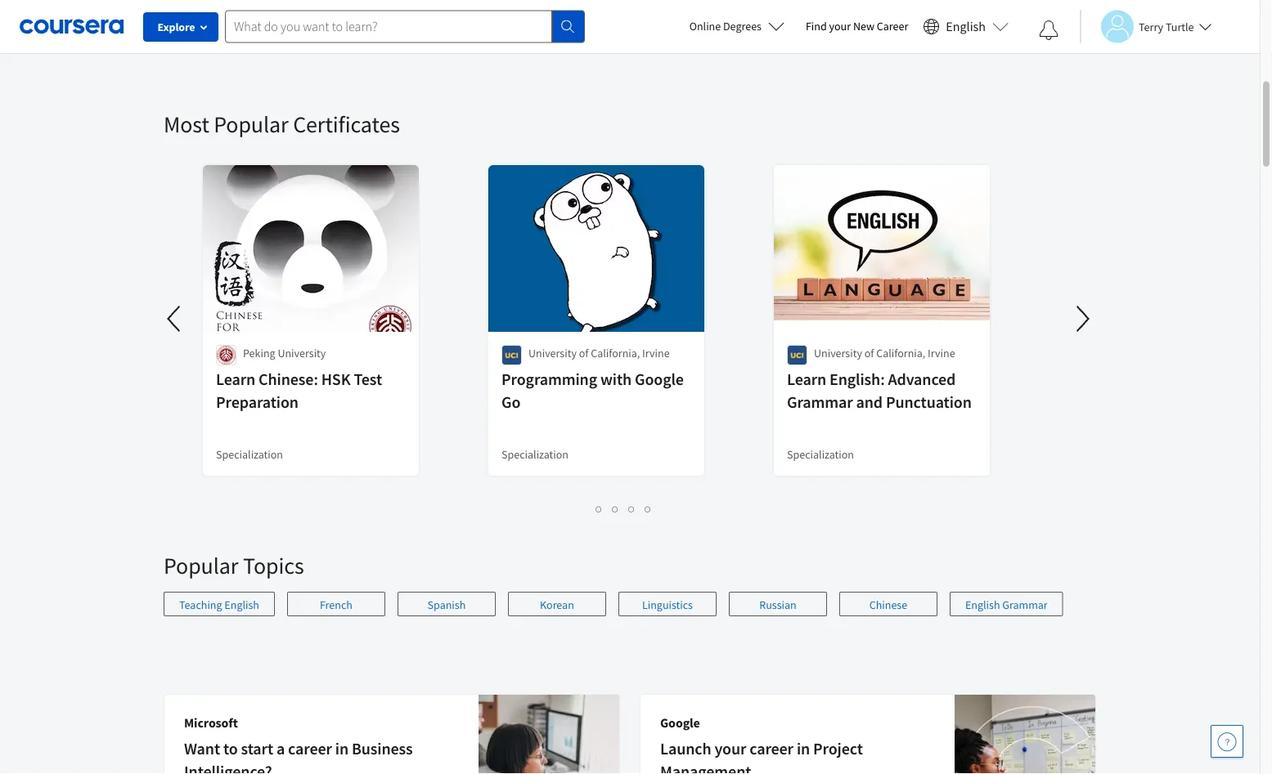 Task type: locate. For each thing, give the bounding box(es) containing it.
3 university from the left
[[814, 346, 862, 361]]

0 horizontal spatial in
[[335, 739, 349, 760]]

most popular certificates
[[164, 110, 400, 139]]

of up english: at the right
[[865, 346, 874, 361]]

specialization
[[216, 448, 283, 462], [502, 448, 569, 462], [787, 448, 854, 462]]

your up management
[[715, 739, 746, 760]]

1 learn from the left
[[216, 369, 255, 390]]

previous slide image
[[155, 299, 195, 339]]

preparation
[[216, 392, 299, 413]]

4
[[645, 501, 652, 516]]

your
[[829, 19, 851, 34], [715, 739, 746, 760]]

your right find
[[829, 19, 851, 34]]

0 horizontal spatial career
[[288, 739, 332, 760]]

1 horizontal spatial in
[[797, 739, 810, 760]]

1 irvine from the left
[[642, 346, 670, 361]]

popular up teaching
[[164, 552, 238, 580]]

of
[[579, 346, 589, 361], [865, 346, 874, 361]]

find your new career link
[[798, 16, 917, 37]]

learn inside learn chinese: hsk test preparation
[[216, 369, 255, 390]]

learn left english: at the right
[[787, 369, 826, 390]]

1 horizontal spatial of
[[865, 346, 874, 361]]

0 horizontal spatial of
[[579, 346, 589, 361]]

university of california, irvine
[[529, 346, 670, 361], [814, 346, 955, 361]]

career inside the microsoft want to start a career in business intelligence?
[[288, 739, 332, 760]]

None search field
[[225, 10, 585, 43]]

0 horizontal spatial university
[[278, 346, 326, 361]]

google launch your career in project management
[[660, 715, 863, 775]]

1
[[596, 501, 603, 516]]

learn english: advanced grammar and punctuation
[[787, 369, 972, 413]]

3 button
[[624, 499, 640, 518]]

2 career from the left
[[750, 739, 794, 760]]

california, for english:
[[876, 346, 926, 361]]

launch your career in project management link
[[660, 739, 863, 775]]

1 horizontal spatial irvine
[[928, 346, 955, 361]]

university of california, irvine up with
[[529, 346, 670, 361]]

3 specialization from the left
[[787, 448, 854, 462]]

specialization for programming with google go
[[502, 448, 569, 462]]

career right a
[[288, 739, 332, 760]]

learn for learn english: advanced grammar and punctuation
[[787, 369, 826, 390]]

peking university
[[243, 346, 326, 361]]

google inside the google launch your career in project management
[[660, 715, 700, 731]]

turtle
[[1166, 19, 1194, 34]]

2 irvine from the left
[[928, 346, 955, 361]]

0 horizontal spatial california,
[[591, 346, 640, 361]]

1 career from the left
[[288, 739, 332, 760]]

career left project
[[750, 739, 794, 760]]

irvine
[[642, 346, 670, 361], [928, 346, 955, 361]]

korean
[[540, 598, 574, 613]]

google right with
[[635, 369, 684, 390]]

university up english: at the right
[[814, 346, 862, 361]]

popular right most
[[214, 110, 289, 139]]

0 horizontal spatial irvine
[[642, 346, 670, 361]]

2 specialization from the left
[[502, 448, 569, 462]]

0 horizontal spatial university of california, irvine
[[529, 346, 670, 361]]

in
[[335, 739, 349, 760], [797, 739, 810, 760]]

0 horizontal spatial university of california, irvine image
[[502, 345, 522, 366]]

2 california, from the left
[[876, 346, 926, 361]]

1 vertical spatial your
[[715, 739, 746, 760]]

teaching
[[179, 598, 222, 613]]

chinese
[[869, 598, 907, 613]]

university of california, irvine for english:
[[814, 346, 955, 361]]

learn inside learn english: advanced grammar and punctuation
[[787, 369, 826, 390]]

chinese link
[[839, 592, 938, 617]]

0 horizontal spatial your
[[715, 739, 746, 760]]

in inside the google launch your career in project management
[[797, 739, 810, 760]]

university
[[278, 346, 326, 361], [529, 346, 577, 361], [814, 346, 862, 361]]

california, up advanced
[[876, 346, 926, 361]]

2 button
[[607, 499, 624, 518]]

french link
[[287, 592, 385, 617]]

1 horizontal spatial specialization
[[502, 448, 569, 462]]

business
[[352, 739, 413, 760]]

korean link
[[508, 592, 606, 617]]

0 vertical spatial google
[[635, 369, 684, 390]]

2 university of california, irvine from the left
[[814, 346, 955, 361]]

irvine for google
[[642, 346, 670, 361]]

1 horizontal spatial university
[[529, 346, 577, 361]]

university of california, irvine image
[[502, 345, 522, 366], [787, 345, 808, 366]]

online degrees button
[[676, 8, 798, 44]]

list
[[205, 28, 1043, 46], [205, 499, 1043, 518], [164, 592, 1096, 633]]

learn
[[216, 369, 255, 390], [787, 369, 826, 390]]

2 vertical spatial list
[[164, 592, 1096, 633]]

2 horizontal spatial specialization
[[787, 448, 854, 462]]

university of california, irvine up english: at the right
[[814, 346, 955, 361]]

2 in from the left
[[797, 739, 810, 760]]

advanced
[[888, 369, 956, 390]]

google
[[635, 369, 684, 390], [660, 715, 700, 731]]

2 horizontal spatial university
[[814, 346, 862, 361]]

1 in from the left
[[335, 739, 349, 760]]

2 university of california, irvine image from the left
[[787, 345, 808, 366]]

english grammar link
[[950, 592, 1063, 617]]

1 of from the left
[[579, 346, 589, 361]]

google up launch
[[660, 715, 700, 731]]

0 vertical spatial grammar
[[787, 392, 853, 413]]

0 horizontal spatial learn
[[216, 369, 255, 390]]

terry turtle button
[[1080, 10, 1212, 43]]

1 specialization from the left
[[216, 448, 283, 462]]

1 horizontal spatial university of california, irvine image
[[787, 345, 808, 366]]

1 vertical spatial grammar
[[1003, 598, 1048, 613]]

career
[[288, 739, 332, 760], [750, 739, 794, 760]]

university up chinese: at the left
[[278, 346, 326, 361]]

teaching english
[[179, 598, 259, 613]]

california,
[[591, 346, 640, 361], [876, 346, 926, 361]]

english
[[946, 18, 986, 35], [224, 598, 259, 613], [965, 598, 1000, 613]]

1 horizontal spatial career
[[750, 739, 794, 760]]

in left project
[[797, 739, 810, 760]]

most popular certificates carousel element
[[155, 61, 1103, 532]]

0 horizontal spatial grammar
[[787, 392, 853, 413]]

french
[[320, 598, 353, 613]]

grammar
[[787, 392, 853, 413], [1003, 598, 1048, 613]]

1 california, from the left
[[591, 346, 640, 361]]

1 vertical spatial list
[[205, 499, 1043, 518]]

hsk
[[321, 369, 351, 390]]

california, up with
[[591, 346, 640, 361]]

1 horizontal spatial learn
[[787, 369, 826, 390]]

learn down peking university icon
[[216, 369, 255, 390]]

1 university of california, irvine image from the left
[[502, 345, 522, 366]]

0 vertical spatial your
[[829, 19, 851, 34]]

career inside the google launch your career in project management
[[750, 739, 794, 760]]

of for with
[[579, 346, 589, 361]]

with
[[600, 369, 632, 390]]

0 horizontal spatial specialization
[[216, 448, 283, 462]]

1 horizontal spatial california,
[[876, 346, 926, 361]]

california, for with
[[591, 346, 640, 361]]

certificates
[[293, 110, 400, 139]]

programming
[[502, 369, 597, 390]]

in left business
[[335, 739, 349, 760]]

list containing teaching english
[[164, 592, 1096, 633]]

your inside the google launch your career in project management
[[715, 739, 746, 760]]

spanish
[[428, 598, 466, 613]]

topics
[[243, 552, 304, 580]]

irvine up the programming with google go
[[642, 346, 670, 361]]

1 university of california, irvine from the left
[[529, 346, 670, 361]]

2 of from the left
[[865, 346, 874, 361]]

list containing 1
[[205, 499, 1043, 518]]

english inside english button
[[946, 18, 986, 35]]

2 university from the left
[[529, 346, 577, 361]]

1 vertical spatial google
[[660, 715, 700, 731]]

irvine up advanced
[[928, 346, 955, 361]]

english grammar
[[965, 598, 1048, 613]]

english inside english grammar link
[[965, 598, 1000, 613]]

popular
[[214, 110, 289, 139], [164, 552, 238, 580]]

project
[[813, 739, 863, 760]]

2 learn from the left
[[787, 369, 826, 390]]

university up the programming
[[529, 346, 577, 361]]

launch
[[660, 739, 711, 760]]

1 horizontal spatial grammar
[[1003, 598, 1048, 613]]

grammar inside learn english: advanced grammar and punctuation
[[787, 392, 853, 413]]

of up the programming with google go
[[579, 346, 589, 361]]

english button
[[917, 0, 1015, 53]]

university of california, irvine image for learn english: advanced grammar and punctuation
[[787, 345, 808, 366]]

university of california, irvine image for programming with google go
[[502, 345, 522, 366]]

1 horizontal spatial university of california, irvine
[[814, 346, 955, 361]]



Task type: describe. For each thing, give the bounding box(es) containing it.
list inside most popular certificates carousel element
[[205, 499, 1043, 518]]

university of california, irvine for with
[[529, 346, 670, 361]]

teaching english link
[[164, 592, 275, 617]]

english inside teaching english link
[[224, 598, 259, 613]]

microsoft
[[184, 715, 238, 731]]

peking
[[243, 346, 275, 361]]

show notifications image
[[1039, 20, 1059, 40]]

in inside the microsoft want to start a career in business intelligence?
[[335, 739, 349, 760]]

coursera image
[[20, 13, 124, 39]]

learn chinese: hsk test preparation
[[216, 369, 382, 413]]

spanish link
[[398, 592, 496, 617]]

university for programming with google go
[[529, 346, 577, 361]]

intelligence?
[[184, 762, 272, 775]]

grammar inside list
[[1003, 598, 1048, 613]]

find your new career
[[806, 19, 908, 34]]

linguistics
[[642, 598, 693, 613]]

and
[[856, 392, 883, 413]]

2
[[612, 501, 619, 516]]

learn for learn chinese: hsk test preparation
[[216, 369, 255, 390]]

start
[[241, 739, 273, 760]]

1 horizontal spatial your
[[829, 19, 851, 34]]

linguistics link
[[618, 592, 717, 617]]

chinese:
[[259, 369, 318, 390]]

3
[[629, 501, 635, 516]]

specialization for learn chinese: hsk test preparation
[[216, 448, 283, 462]]

microsoft want to start a career in business intelligence?
[[184, 715, 413, 775]]

want to start a career in business intelligence? link
[[184, 739, 413, 775]]

4 button
[[640, 499, 657, 518]]

peking university image
[[216, 345, 236, 366]]

What do you want to learn? text field
[[225, 10, 552, 43]]

english for english grammar
[[965, 598, 1000, 613]]

find
[[806, 19, 827, 34]]

management
[[660, 762, 751, 775]]

want
[[184, 739, 220, 760]]

google inside the programming with google go
[[635, 369, 684, 390]]

punctuation
[[886, 392, 972, 413]]

popular topics
[[164, 552, 304, 580]]

1 university from the left
[[278, 346, 326, 361]]

test
[[354, 369, 382, 390]]

next slide image
[[1064, 299, 1103, 339]]

help center image
[[1217, 732, 1237, 752]]

career
[[877, 19, 908, 34]]

0 vertical spatial popular
[[214, 110, 289, 139]]

0 vertical spatial list
[[205, 28, 1043, 46]]

terry
[[1139, 19, 1164, 34]]

english:
[[830, 369, 885, 390]]

1 button
[[591, 499, 607, 518]]

to
[[223, 739, 238, 760]]

1 vertical spatial popular
[[164, 552, 238, 580]]

explore button
[[143, 12, 218, 42]]

programming with google go
[[502, 369, 684, 413]]

of for english:
[[865, 346, 874, 361]]

russian link
[[729, 592, 827, 617]]

most
[[164, 110, 209, 139]]

online degrees
[[689, 19, 762, 34]]

online
[[689, 19, 721, 34]]

go
[[502, 392, 521, 413]]

degrees
[[723, 19, 762, 34]]

russian
[[759, 598, 797, 613]]

new
[[853, 19, 875, 34]]

university for learn english: advanced grammar and punctuation
[[814, 346, 862, 361]]

specialization for learn english: advanced grammar and punctuation
[[787, 448, 854, 462]]

a
[[276, 739, 285, 760]]

terry turtle
[[1139, 19, 1194, 34]]

explore
[[157, 20, 195, 34]]

english for english
[[946, 18, 986, 35]]

irvine for advanced
[[928, 346, 955, 361]]



Task type: vqa. For each thing, say whether or not it's contained in the screenshot.
institution
no



